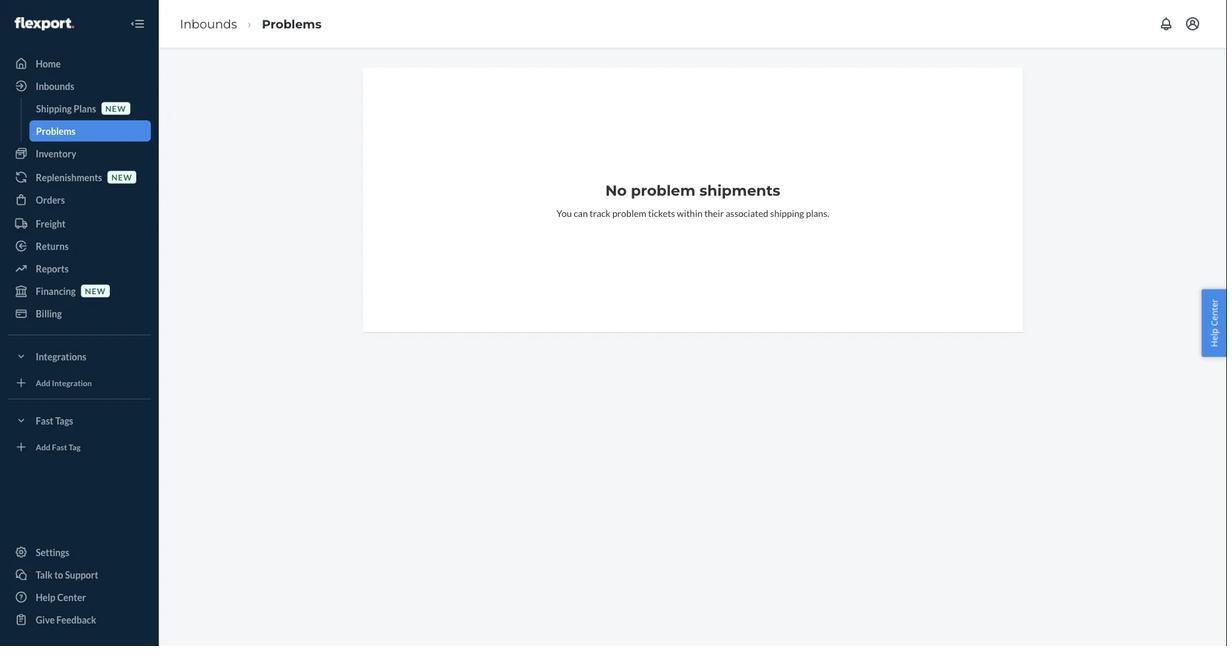 Task type: describe. For each thing, give the bounding box(es) containing it.
settings
[[36, 547, 69, 558]]

freight link
[[8, 213, 151, 234]]

add for add integration
[[36, 378, 50, 388]]

within
[[677, 207, 702, 219]]

center inside help center button
[[1208, 299, 1220, 326]]

help center inside help center button
[[1208, 299, 1220, 347]]

to
[[54, 569, 63, 580]]

fast inside dropdown button
[[36, 415, 53, 426]]

add integration link
[[8, 372, 151, 394]]

associated
[[726, 207, 768, 219]]

tickets
[[648, 207, 675, 219]]

0 horizontal spatial problems
[[36, 125, 75, 137]]

shipping plans
[[36, 103, 96, 114]]

no problem shipments
[[605, 182, 780, 199]]

flexport logo image
[[15, 17, 74, 30]]

can
[[574, 207, 588, 219]]

1 vertical spatial inbounds
[[36, 80, 74, 92]]

no
[[605, 182, 627, 199]]

settings link
[[8, 542, 151, 563]]

integration
[[52, 378, 92, 388]]

fast inside 'link'
[[52, 442, 67, 452]]

plans.
[[806, 207, 829, 219]]

you
[[556, 207, 572, 219]]

inventory link
[[8, 143, 151, 164]]

their
[[704, 207, 724, 219]]

tags
[[55, 415, 73, 426]]

add for add fast tag
[[36, 442, 50, 452]]

support
[[65, 569, 98, 580]]

help inside button
[[1208, 328, 1220, 347]]

new for replenishments
[[111, 172, 132, 182]]

orders
[[36, 194, 65, 205]]

open notifications image
[[1158, 16, 1174, 32]]

fast tags
[[36, 415, 73, 426]]

open account menu image
[[1185, 16, 1201, 32]]

close navigation image
[[130, 16, 146, 32]]

help center link
[[8, 587, 151, 608]]

inbounds link inside breadcrumbs navigation
[[180, 16, 237, 31]]

home
[[36, 58, 61, 69]]

integrations
[[36, 351, 86, 362]]

financing
[[36, 285, 76, 297]]

talk to support
[[36, 569, 98, 580]]

feedback
[[56, 614, 96, 625]]

talk to support button
[[8, 564, 151, 585]]

billing link
[[8, 303, 151, 324]]

home link
[[8, 53, 151, 74]]



Task type: locate. For each thing, give the bounding box(es) containing it.
0 vertical spatial add
[[36, 378, 50, 388]]

new down the reports link
[[85, 286, 106, 296]]

0 vertical spatial problem
[[631, 182, 695, 199]]

fast left "tags"
[[36, 415, 53, 426]]

0 vertical spatial center
[[1208, 299, 1220, 326]]

1 vertical spatial help center
[[36, 592, 86, 603]]

0 vertical spatial inbounds link
[[180, 16, 237, 31]]

talk
[[36, 569, 53, 580]]

help
[[1208, 328, 1220, 347], [36, 592, 55, 603]]

0 vertical spatial problems link
[[262, 16, 322, 31]]

1 vertical spatial center
[[57, 592, 86, 603]]

1 vertical spatial problems
[[36, 125, 75, 137]]

1 vertical spatial new
[[111, 172, 132, 182]]

center inside help center link
[[57, 592, 86, 603]]

center
[[1208, 299, 1220, 326], [57, 592, 86, 603]]

1 horizontal spatial inbounds link
[[180, 16, 237, 31]]

new right 'plans'
[[105, 103, 126, 113]]

add integration
[[36, 378, 92, 388]]

1 horizontal spatial problems link
[[262, 16, 322, 31]]

new for financing
[[85, 286, 106, 296]]

new up orders link
[[111, 172, 132, 182]]

shipping
[[770, 207, 804, 219]]

0 vertical spatial fast
[[36, 415, 53, 426]]

problem
[[631, 182, 695, 199], [612, 207, 646, 219]]

give feedback
[[36, 614, 96, 625]]

1 vertical spatial add
[[36, 442, 50, 452]]

new
[[105, 103, 126, 113], [111, 172, 132, 182], [85, 286, 106, 296]]

problems link inside breadcrumbs navigation
[[262, 16, 322, 31]]

add fast tag
[[36, 442, 81, 452]]

fast
[[36, 415, 53, 426], [52, 442, 67, 452]]

reports link
[[8, 258, 151, 279]]

0 horizontal spatial help center
[[36, 592, 86, 603]]

1 horizontal spatial center
[[1208, 299, 1220, 326]]

0 horizontal spatial help
[[36, 592, 55, 603]]

replenishments
[[36, 172, 102, 183]]

add fast tag link
[[8, 437, 151, 458]]

billing
[[36, 308, 62, 319]]

integrations button
[[8, 346, 151, 367]]

new for shipping plans
[[105, 103, 126, 113]]

1 horizontal spatial inbounds
[[180, 16, 237, 31]]

1 vertical spatial inbounds link
[[8, 75, 151, 97]]

inbounds inside breadcrumbs navigation
[[180, 16, 237, 31]]

give
[[36, 614, 55, 625]]

2 vertical spatial new
[[85, 286, 106, 296]]

0 horizontal spatial problems link
[[29, 120, 151, 142]]

fast tags button
[[8, 410, 151, 431]]

give feedback button
[[8, 609, 151, 630]]

add inside 'link'
[[36, 442, 50, 452]]

you can track problem tickets within their associated shipping plans.
[[556, 207, 829, 219]]

shipments
[[700, 182, 780, 199]]

problems
[[262, 16, 322, 31], [36, 125, 75, 137]]

tag
[[69, 442, 81, 452]]

problems inside breadcrumbs navigation
[[262, 16, 322, 31]]

add
[[36, 378, 50, 388], [36, 442, 50, 452]]

track
[[590, 207, 611, 219]]

returns link
[[8, 235, 151, 257]]

problem up tickets
[[631, 182, 695, 199]]

0 horizontal spatial inbounds link
[[8, 75, 151, 97]]

0 vertical spatial help
[[1208, 328, 1220, 347]]

1 vertical spatial problems link
[[29, 120, 151, 142]]

help center inside help center link
[[36, 592, 86, 603]]

reports
[[36, 263, 69, 274]]

inventory
[[36, 148, 76, 159]]

0 vertical spatial inbounds
[[180, 16, 237, 31]]

problem down no
[[612, 207, 646, 219]]

freight
[[36, 218, 66, 229]]

1 add from the top
[[36, 378, 50, 388]]

help center button
[[1202, 289, 1227, 357]]

1 vertical spatial fast
[[52, 442, 67, 452]]

breadcrumbs navigation
[[169, 5, 332, 43]]

help center
[[1208, 299, 1220, 347], [36, 592, 86, 603]]

1 vertical spatial problem
[[612, 207, 646, 219]]

orders link
[[8, 189, 151, 210]]

0 horizontal spatial center
[[57, 592, 86, 603]]

returns
[[36, 240, 69, 252]]

0 horizontal spatial inbounds
[[36, 80, 74, 92]]

1 horizontal spatial help center
[[1208, 299, 1220, 347]]

fast left the tag
[[52, 442, 67, 452]]

1 horizontal spatial help
[[1208, 328, 1220, 347]]

add down fast tags
[[36, 442, 50, 452]]

plans
[[74, 103, 96, 114]]

add left integration
[[36, 378, 50, 388]]

problems link
[[262, 16, 322, 31], [29, 120, 151, 142]]

0 vertical spatial help center
[[1208, 299, 1220, 347]]

0 vertical spatial new
[[105, 103, 126, 113]]

inbounds link
[[180, 16, 237, 31], [8, 75, 151, 97]]

1 vertical spatial help
[[36, 592, 55, 603]]

2 add from the top
[[36, 442, 50, 452]]

inbounds
[[180, 16, 237, 31], [36, 80, 74, 92]]

shipping
[[36, 103, 72, 114]]

0 vertical spatial problems
[[262, 16, 322, 31]]

1 horizontal spatial problems
[[262, 16, 322, 31]]



Task type: vqa. For each thing, say whether or not it's contained in the screenshot.
"Add Fast Tag"
yes



